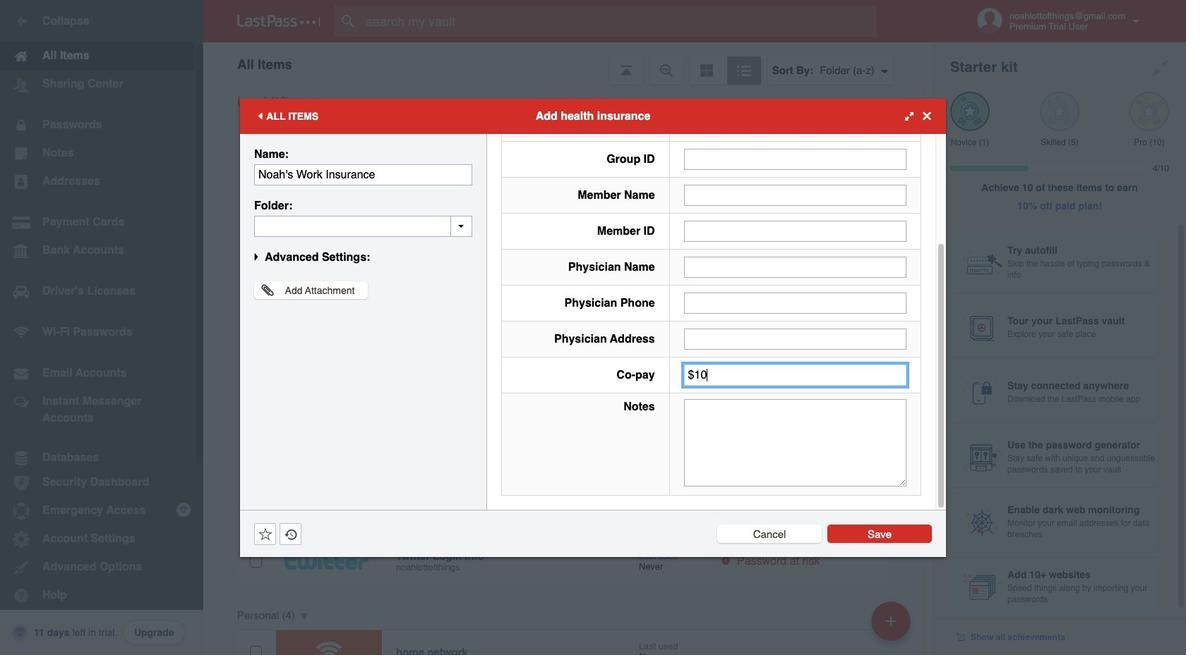 Task type: locate. For each thing, give the bounding box(es) containing it.
None text field
[[684, 185, 907, 206], [684, 221, 907, 242], [684, 293, 907, 314], [684, 329, 907, 350], [684, 399, 907, 487], [684, 185, 907, 206], [684, 221, 907, 242], [684, 293, 907, 314], [684, 329, 907, 350], [684, 399, 907, 487]]

dialog
[[240, 0, 946, 557]]

vault options navigation
[[203, 42, 933, 85]]

None text field
[[684, 149, 907, 170], [254, 164, 472, 185], [254, 216, 472, 237], [684, 257, 907, 278], [684, 365, 907, 386], [684, 149, 907, 170], [254, 164, 472, 185], [254, 216, 472, 237], [684, 257, 907, 278], [684, 365, 907, 386]]

main navigation navigation
[[0, 0, 203, 656]]



Task type: describe. For each thing, give the bounding box(es) containing it.
Search search field
[[335, 6, 899, 37]]

new item navigation
[[866, 598, 919, 656]]

search my vault text field
[[335, 6, 899, 37]]

lastpass image
[[237, 15, 321, 28]]

new item image
[[886, 617, 896, 627]]



